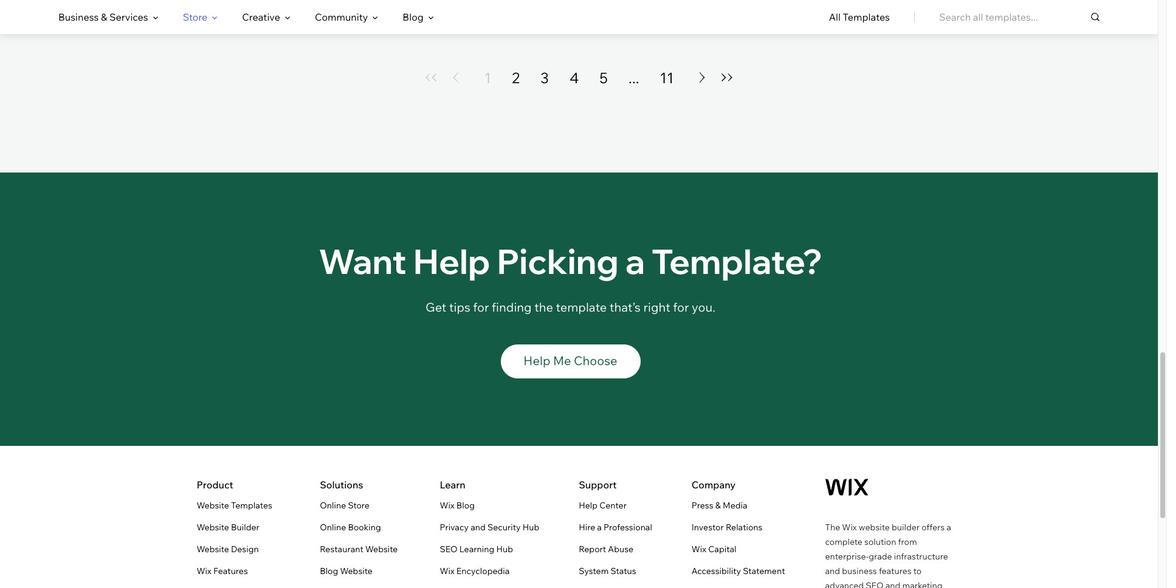 Task type: locate. For each thing, give the bounding box(es) containing it.
hub right security
[[523, 522, 540, 533]]

2 link
[[512, 68, 520, 87]]

wix inside "the wix website builder offers a complete solution from enterprise-grade infrastructure and business features to advanced seo and marke"
[[843, 522, 857, 533]]

categories. use the left and right arrow keys to navigate the menu element
[[0, 0, 1159, 34]]

wix left capital
[[692, 544, 707, 555]]

website templates link
[[197, 499, 272, 513]]

1 vertical spatial blog
[[457, 500, 475, 511]]

blog for blog
[[403, 11, 424, 23]]

tips
[[449, 300, 471, 315]]

2 horizontal spatial blog
[[457, 500, 475, 511]]

blog for blog website
[[320, 566, 338, 577]]

a
[[626, 240, 645, 283], [597, 522, 602, 533], [947, 522, 952, 533]]

and up advanced
[[826, 566, 841, 577]]

1 vertical spatial help
[[524, 353, 551, 368]]

investor
[[692, 522, 724, 533]]

accessibility statement
[[692, 566, 786, 577]]

learn
[[440, 479, 466, 491]]

&
[[101, 11, 107, 23], [716, 500, 721, 511]]

blog website
[[320, 566, 373, 577]]

online store link
[[320, 499, 370, 513]]

me
[[553, 353, 571, 368]]

website up wix features
[[197, 544, 229, 555]]

help center link
[[579, 499, 627, 513]]

online down solutions
[[320, 500, 346, 511]]

1 online from the top
[[320, 500, 346, 511]]

0 horizontal spatial store
[[183, 11, 208, 23]]

0 horizontal spatial for
[[473, 300, 489, 315]]

help up hire
[[579, 500, 598, 511]]

3 link
[[541, 68, 549, 87]]

get
[[426, 300, 447, 315]]

hub down security
[[497, 544, 513, 555]]

Search search field
[[940, 0, 1100, 34]]

privacy and security hub link
[[440, 520, 540, 535]]

wix encyclopedia
[[440, 566, 510, 577]]

picking
[[497, 240, 619, 283]]

restaurant website link
[[320, 542, 398, 557]]

1 vertical spatial seo
[[866, 581, 884, 589]]

0 horizontal spatial a
[[597, 522, 602, 533]]

finding
[[492, 300, 532, 315]]

1 horizontal spatial help
[[524, 353, 551, 368]]

wix left features
[[197, 566, 212, 577]]

from
[[899, 537, 918, 548]]

wix blog
[[440, 500, 475, 511]]

templates up builder
[[231, 500, 272, 511]]

None search field
[[940, 0, 1100, 34]]

website builder link
[[197, 520, 260, 535]]

1 horizontal spatial blog
[[403, 11, 424, 23]]

company
[[692, 479, 736, 491]]

product
[[197, 479, 233, 491]]

1 for from the left
[[473, 300, 489, 315]]

design
[[231, 544, 259, 555]]

wix features
[[197, 566, 248, 577]]

2 horizontal spatial help
[[579, 500, 598, 511]]

choose
[[574, 353, 618, 368]]

website
[[197, 500, 229, 511], [197, 522, 229, 533], [197, 544, 229, 555], [366, 544, 398, 555], [340, 566, 373, 577]]

last page image
[[720, 74, 734, 82]]

you.
[[692, 300, 716, 315]]

1 vertical spatial online
[[320, 522, 346, 533]]

website down product
[[197, 500, 229, 511]]

templates inside 'categories. use the left and right arrow keys to navigate the menu' element
[[843, 11, 890, 23]]

website for website builder
[[197, 522, 229, 533]]

2
[[512, 69, 520, 87]]

blog inside categories by subject 'element'
[[403, 11, 424, 23]]

& for services
[[101, 11, 107, 23]]

solution
[[865, 537, 897, 548]]

press & media
[[692, 500, 748, 511]]

wix for wix capital
[[692, 544, 707, 555]]

wix features link
[[197, 564, 248, 579]]

wix for wix blog
[[440, 500, 455, 511]]

seo
[[440, 544, 458, 555], [866, 581, 884, 589]]

website templates
[[197, 500, 272, 511]]

2 online from the top
[[320, 522, 346, 533]]

0 horizontal spatial and
[[471, 522, 486, 533]]

0 horizontal spatial &
[[101, 11, 107, 23]]

0 horizontal spatial seo
[[440, 544, 458, 555]]

and down features
[[886, 581, 901, 589]]

1 vertical spatial &
[[716, 500, 721, 511]]

get tips for finding the template that's right for you.
[[426, 300, 716, 315]]

advanced
[[826, 581, 864, 589]]

0 vertical spatial blog
[[403, 11, 424, 23]]

1 horizontal spatial store
[[348, 500, 370, 511]]

professional
[[604, 522, 653, 533]]

a inside "the wix website builder offers a complete solution from enterprise-grade infrastructure and business features to advanced seo and marke"
[[947, 522, 952, 533]]

want help picking a template?
[[319, 240, 823, 283]]

seo down business
[[866, 581, 884, 589]]

1 horizontal spatial a
[[626, 240, 645, 283]]

1 horizontal spatial and
[[826, 566, 841, 577]]

wix left encyclopedia
[[440, 566, 455, 577]]

creative
[[242, 11, 280, 23]]

wix up the complete
[[843, 522, 857, 533]]

support
[[579, 479, 617, 491]]

status
[[611, 566, 637, 577]]

0 horizontal spatial blog
[[320, 566, 338, 577]]

0 vertical spatial store
[[183, 11, 208, 23]]

privacy and security hub
[[440, 522, 540, 533]]

complete
[[826, 537, 863, 548]]

1
[[484, 69, 491, 87]]

all templates link
[[829, 1, 890, 33]]

2 for from the left
[[673, 300, 689, 315]]

0 vertical spatial online
[[320, 500, 346, 511]]

1 horizontal spatial &
[[716, 500, 721, 511]]

wix for wix encyclopedia
[[440, 566, 455, 577]]

1 vertical spatial store
[[348, 500, 370, 511]]

2 horizontal spatial and
[[886, 581, 901, 589]]

0 vertical spatial &
[[101, 11, 107, 23]]

0 horizontal spatial templates
[[231, 500, 272, 511]]

1 horizontal spatial seo
[[866, 581, 884, 589]]

2 vertical spatial and
[[886, 581, 901, 589]]

for right tips
[[473, 300, 489, 315]]

and up learning
[[471, 522, 486, 533]]

0 vertical spatial and
[[471, 522, 486, 533]]

online for online booking
[[320, 522, 346, 533]]

website design
[[197, 544, 259, 555]]

seo inside "the wix website builder offers a complete solution from enterprise-grade infrastructure and business features to advanced seo and marke"
[[866, 581, 884, 589]]

community
[[315, 11, 368, 23]]

offers
[[922, 522, 945, 533]]

hub
[[523, 522, 540, 533], [497, 544, 513, 555]]

0 vertical spatial help
[[413, 240, 491, 283]]

a right offers
[[947, 522, 952, 533]]

website builder
[[197, 522, 260, 533]]

1 horizontal spatial for
[[673, 300, 689, 315]]

templates
[[843, 11, 890, 23], [231, 500, 272, 511]]

0 horizontal spatial hub
[[497, 544, 513, 555]]

1 horizontal spatial templates
[[843, 11, 890, 23]]

2 horizontal spatial a
[[947, 522, 952, 533]]

3
[[541, 69, 549, 87]]

for left you.
[[673, 300, 689, 315]]

seo down privacy
[[440, 544, 458, 555]]

& inside categories by subject 'element'
[[101, 11, 107, 23]]

website up website design
[[197, 522, 229, 533]]

blog inside blog website link
[[320, 566, 338, 577]]

hire a professional link
[[579, 520, 653, 535]]

a up that's at right
[[626, 240, 645, 283]]

encyclopedia
[[457, 566, 510, 577]]

0 vertical spatial templates
[[843, 11, 890, 23]]

1 vertical spatial hub
[[497, 544, 513, 555]]

5 link
[[600, 68, 608, 87]]

5
[[600, 69, 608, 87]]

a right hire
[[597, 522, 602, 533]]

& left services
[[101, 11, 107, 23]]

help
[[413, 240, 491, 283], [524, 353, 551, 368], [579, 500, 598, 511]]

0 vertical spatial seo
[[440, 544, 458, 555]]

for
[[473, 300, 489, 315], [673, 300, 689, 315]]

0 vertical spatial hub
[[523, 522, 540, 533]]

blog inside wix blog link
[[457, 500, 475, 511]]

accessibility statement link
[[692, 564, 786, 579]]

& right press
[[716, 500, 721, 511]]

online
[[320, 500, 346, 511], [320, 522, 346, 533]]

2 vertical spatial help
[[579, 500, 598, 511]]

help left me
[[524, 353, 551, 368]]

online up restaurant
[[320, 522, 346, 533]]

hire a professional
[[579, 522, 653, 533]]

2 vertical spatial blog
[[320, 566, 338, 577]]

help up tips
[[413, 240, 491, 283]]

store inside categories by subject 'element'
[[183, 11, 208, 23]]

help for help center
[[579, 500, 598, 511]]

templates for all templates
[[843, 11, 890, 23]]

system status
[[579, 566, 637, 577]]

1 vertical spatial and
[[826, 566, 841, 577]]

1 vertical spatial templates
[[231, 500, 272, 511]]

restaurant website
[[320, 544, 398, 555]]

wix capital link
[[692, 542, 737, 557]]

website inside 'link'
[[197, 522, 229, 533]]

0 horizontal spatial help
[[413, 240, 491, 283]]

wix down the learn
[[440, 500, 455, 511]]

templates right all
[[843, 11, 890, 23]]

website down 'booking'
[[366, 544, 398, 555]]



Task type: vqa. For each thing, say whether or not it's contained in the screenshot.
Service
no



Task type: describe. For each thing, give the bounding box(es) containing it.
investor relations
[[692, 522, 763, 533]]

report
[[579, 544, 606, 555]]

learning
[[460, 544, 495, 555]]

website for website design
[[197, 544, 229, 555]]

builder
[[231, 522, 260, 533]]

templates for website templates
[[231, 500, 272, 511]]

wix logo, homepage image
[[826, 479, 869, 496]]

to
[[914, 566, 922, 577]]

the
[[535, 300, 554, 315]]

report abuse link
[[579, 542, 634, 557]]

that's
[[610, 300, 641, 315]]

enterprise-
[[826, 552, 869, 562]]

capital
[[709, 544, 737, 555]]

media
[[723, 500, 748, 511]]

& for media
[[716, 500, 721, 511]]

website for website templates
[[197, 500, 229, 511]]

next page image
[[695, 73, 710, 83]]

business
[[58, 11, 99, 23]]

accessibility
[[692, 566, 741, 577]]

builder
[[892, 522, 920, 533]]

business
[[843, 566, 877, 577]]

the wix website builder offers a complete solution from enterprise-grade infrastructure and business features to advanced seo and marke
[[826, 522, 952, 589]]

system
[[579, 566, 609, 577]]

booking
[[348, 522, 381, 533]]

categories by subject element
[[58, 1, 434, 33]]

investor relations link
[[692, 520, 763, 535]]

wix encyclopedia link
[[440, 564, 510, 579]]

4
[[570, 69, 579, 87]]

system status link
[[579, 564, 637, 579]]

help me choose link
[[501, 345, 641, 379]]

seo learning hub link
[[440, 542, 513, 557]]

the
[[826, 522, 841, 533]]

online booking link
[[320, 520, 381, 535]]

and inside the "privacy and security hub" link
[[471, 522, 486, 533]]

wix capital
[[692, 544, 737, 555]]

right
[[644, 300, 671, 315]]

11 link
[[660, 68, 674, 87]]

help for help me choose
[[524, 353, 551, 368]]

grade
[[869, 552, 893, 562]]

online for online store
[[320, 500, 346, 511]]

wix blog link
[[440, 499, 475, 513]]

features
[[879, 566, 912, 577]]

...
[[629, 69, 640, 87]]

help center
[[579, 500, 627, 511]]

abuse
[[608, 544, 634, 555]]

statement
[[743, 566, 786, 577]]

website design link
[[197, 542, 259, 557]]

relations
[[726, 522, 763, 533]]

wix for wix features
[[197, 566, 212, 577]]

privacy
[[440, 522, 469, 533]]

features
[[213, 566, 248, 577]]

hire
[[579, 522, 596, 533]]

restaurant
[[320, 544, 364, 555]]

press
[[692, 500, 714, 511]]

press & media link
[[692, 499, 748, 513]]

11
[[660, 69, 674, 87]]

center
[[600, 500, 627, 511]]

seo learning hub
[[440, 544, 513, 555]]

services
[[109, 11, 148, 23]]

1 horizontal spatial hub
[[523, 522, 540, 533]]

infrastructure
[[895, 552, 949, 562]]

online booking
[[320, 522, 381, 533]]

online store
[[320, 500, 370, 511]]

report abuse
[[579, 544, 634, 555]]

blog website link
[[320, 564, 373, 579]]

want
[[319, 240, 407, 283]]

business & services
[[58, 11, 148, 23]]

help me choose
[[524, 353, 618, 368]]

website down restaurant website link
[[340, 566, 373, 577]]

security
[[488, 522, 521, 533]]

template
[[556, 300, 607, 315]]



